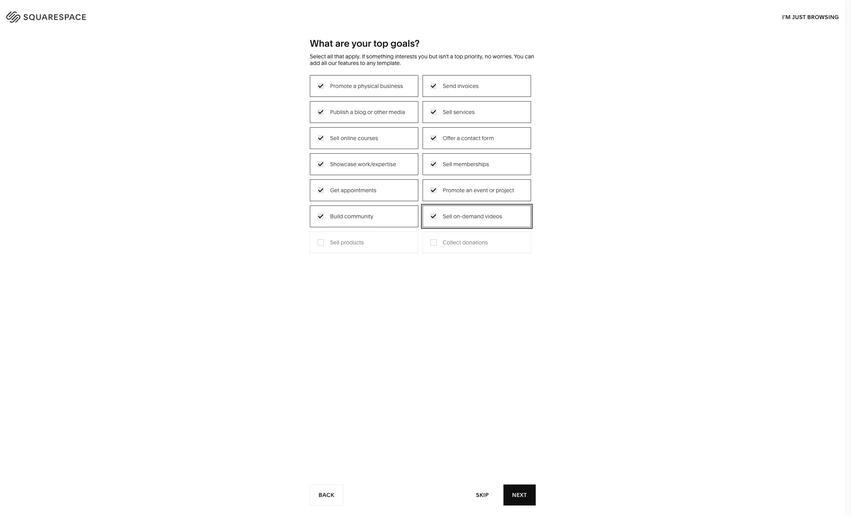 Task type: locate. For each thing, give the bounding box(es) containing it.
a right the "offer"
[[457, 135, 460, 142]]

home & decor
[[417, 108, 455, 115]]

get
[[330, 187, 340, 194]]

& right nature
[[436, 120, 440, 127]]

dario element
[[319, 266, 527, 516]]

send invoices
[[443, 82, 479, 89]]

a
[[451, 53, 454, 60], [354, 82, 357, 89], [350, 108, 354, 115], [457, 135, 460, 142]]

1 horizontal spatial or
[[490, 187, 495, 194]]

a left physical
[[354, 82, 357, 89]]

promote an event or project
[[443, 187, 515, 194]]

add
[[310, 59, 320, 66]]

sell for sell services
[[443, 108, 453, 115]]

1 horizontal spatial top
[[455, 53, 464, 60]]

1 vertical spatial promote
[[443, 187, 465, 194]]

media & podcasts
[[335, 131, 381, 138]]

skip
[[477, 491, 490, 498]]

an
[[467, 187, 473, 194]]

events
[[335, 143, 352, 150]]

fitness link
[[417, 131, 443, 138]]

sell
[[443, 108, 453, 115], [330, 135, 340, 142], [443, 161, 453, 168], [443, 213, 453, 220], [330, 239, 340, 246]]

promote down "features"
[[330, 82, 352, 89]]

sell up animals at the right top
[[443, 108, 453, 115]]

sell left products
[[330, 239, 340, 246]]

what are your top goals? select all that apply. if something interests you but isn't a top priority, no worries. you can add all our features to any template.
[[310, 38, 535, 66]]

&
[[434, 108, 438, 115], [436, 120, 440, 127], [353, 131, 356, 138], [284, 143, 288, 150], [365, 166, 369, 174]]

1 vertical spatial top
[[455, 53, 464, 60]]

log             in link
[[817, 12, 836, 19]]

just
[[793, 13, 807, 20]]

courses
[[358, 135, 379, 142]]

1 horizontal spatial promote
[[443, 187, 465, 194]]

& for podcasts
[[353, 131, 356, 138]]

events link
[[335, 143, 360, 150]]

but
[[429, 53, 438, 60]]

offer a contact form
[[443, 135, 494, 142]]

travel link
[[335, 108, 358, 115]]

or for blog
[[368, 108, 373, 115]]

top up something
[[374, 38, 389, 49]]

to
[[361, 59, 366, 66]]

business
[[381, 82, 403, 89]]

back button
[[310, 485, 344, 506]]

a for publish a blog or other media
[[350, 108, 354, 115]]

or
[[368, 108, 373, 115], [490, 187, 495, 194]]

animals
[[441, 120, 461, 127]]

sell left on-
[[443, 213, 453, 220]]

collect
[[443, 239, 461, 246]]

publish a blog or other media
[[330, 108, 405, 115]]

0 vertical spatial promote
[[330, 82, 352, 89]]

& for decor
[[434, 108, 438, 115]]

or right the event
[[490, 187, 495, 194]]

sell up events
[[330, 135, 340, 142]]

that
[[335, 53, 344, 60]]

0 vertical spatial or
[[368, 108, 373, 115]]

all
[[328, 53, 333, 60], [322, 59, 327, 66]]

0 horizontal spatial or
[[368, 108, 373, 115]]

i'm
[[783, 13, 792, 20]]

apply.
[[346, 53, 361, 60]]

you
[[419, 53, 428, 60]]

promote for promote an event or project
[[443, 187, 465, 194]]

0 vertical spatial top
[[374, 38, 389, 49]]

or right blog
[[368, 108, 373, 115]]

promote
[[330, 82, 352, 89], [443, 187, 465, 194]]

can
[[525, 53, 535, 60]]

0 horizontal spatial promote
[[330, 82, 352, 89]]

what
[[310, 38, 333, 49]]

priority,
[[465, 53, 484, 60]]

fitness
[[417, 131, 436, 138]]

& right "home"
[[434, 108, 438, 115]]

top right isn't
[[455, 53, 464, 60]]

promote left an in the right top of the page
[[443, 187, 465, 194]]

& right media
[[353, 131, 356, 138]]

sell left memberships
[[443, 161, 453, 168]]

worries.
[[493, 53, 513, 60]]

next
[[512, 491, 527, 498]]

sell products
[[330, 239, 364, 246]]

1 vertical spatial or
[[490, 187, 495, 194]]

0 horizontal spatial top
[[374, 38, 389, 49]]

top
[[374, 38, 389, 49], [455, 53, 464, 60]]

nature & animals
[[417, 120, 461, 127]]

decor
[[439, 108, 455, 115]]

& for non-
[[284, 143, 288, 150]]

project
[[496, 187, 515, 194]]

donations
[[463, 239, 488, 246]]

& left non-
[[284, 143, 288, 150]]

isn't
[[439, 53, 449, 60]]

products
[[341, 239, 364, 246]]

community
[[345, 213, 374, 220]]

offer
[[443, 135, 456, 142]]

a right isn't
[[451, 53, 454, 60]]

a left blog
[[350, 108, 354, 115]]



Task type: describe. For each thing, give the bounding box(es) containing it.
goals?
[[391, 38, 420, 49]]

your
[[352, 38, 372, 49]]

appointments
[[341, 187, 377, 194]]

i'm just browsing link
[[783, 6, 840, 28]]

a for promote a physical business
[[354, 82, 357, 89]]

media
[[389, 108, 405, 115]]

if
[[362, 53, 365, 60]]

sell services
[[443, 108, 475, 115]]

home
[[417, 108, 433, 115]]

dario image
[[319, 266, 527, 516]]

other
[[374, 108, 388, 115]]

real
[[335, 166, 347, 174]]

podcasts
[[358, 131, 381, 138]]

demand
[[463, 213, 484, 220]]

weddings
[[335, 155, 361, 162]]

travel
[[335, 108, 350, 115]]

restaurants
[[335, 120, 366, 127]]

all left the our
[[322, 59, 327, 66]]

sell on-demand videos
[[443, 213, 503, 220]]

in
[[830, 12, 836, 19]]

sell for sell on-demand videos
[[443, 213, 453, 220]]

i'm just browsing
[[783, 13, 840, 20]]

blog
[[355, 108, 367, 115]]

memberships
[[454, 161, 490, 168]]

browsing
[[808, 13, 840, 20]]

sell for sell memberships
[[443, 161, 453, 168]]

template.
[[377, 59, 401, 66]]

properties
[[370, 166, 396, 174]]

squarespace logo image
[[16, 9, 102, 22]]

log
[[817, 12, 829, 19]]

media
[[335, 131, 351, 138]]

sell for sell products
[[330, 239, 340, 246]]

restaurants link
[[335, 120, 373, 127]]

& for animals
[[436, 120, 440, 127]]

are
[[336, 38, 350, 49]]

real estate & properties
[[335, 166, 396, 174]]

media & podcasts link
[[335, 131, 389, 138]]

online
[[341, 135, 357, 142]]

nature & animals link
[[417, 120, 469, 127]]

interests
[[395, 53, 417, 60]]

any
[[367, 59, 376, 66]]

all left that
[[328, 53, 333, 60]]

sell online courses
[[330, 135, 379, 142]]

log             in
[[817, 12, 836, 19]]

contact
[[462, 135, 481, 142]]

select
[[310, 53, 326, 60]]

skip button
[[468, 484, 498, 506]]

on-
[[454, 213, 463, 220]]

build community
[[330, 213, 374, 220]]

community & non-profits link
[[253, 143, 326, 150]]

sell for sell online courses
[[330, 135, 340, 142]]

videos
[[486, 213, 503, 220]]

profits
[[302, 143, 318, 150]]

send
[[443, 82, 457, 89]]

invoices
[[458, 82, 479, 89]]

a inside what are your top goals? select all that apply. if something interests you but isn't a top priority, no worries. you can add all our features to any template.
[[451, 53, 454, 60]]

features
[[338, 59, 359, 66]]

you
[[514, 53, 524, 60]]

community
[[253, 143, 283, 150]]

sell memberships
[[443, 161, 490, 168]]

non-
[[289, 143, 302, 150]]

get appointments
[[330, 187, 377, 194]]

build
[[330, 213, 343, 220]]

back
[[319, 491, 335, 498]]

physical
[[358, 82, 379, 89]]

community & non-profits
[[253, 143, 318, 150]]

event
[[474, 187, 488, 194]]

promote for promote a physical business
[[330, 82, 352, 89]]

showcase
[[330, 161, 357, 168]]

nature
[[417, 120, 435, 127]]

publish
[[330, 108, 349, 115]]

real estate & properties link
[[335, 166, 404, 174]]

squarespace logo link
[[16, 9, 180, 22]]

promote a physical business
[[330, 82, 403, 89]]

home & decor link
[[417, 108, 463, 115]]

a for offer a contact form
[[457, 135, 460, 142]]

or for event
[[490, 187, 495, 194]]

showcase work/expertise
[[330, 161, 397, 168]]

& right estate
[[365, 166, 369, 174]]

next button
[[504, 485, 536, 506]]

something
[[367, 53, 394, 60]]

work/expertise
[[358, 161, 397, 168]]

no
[[485, 53, 492, 60]]

collect donations
[[443, 239, 488, 246]]



Task type: vqa. For each thing, say whether or not it's contained in the screenshot.
professional services link on the left of page
no



